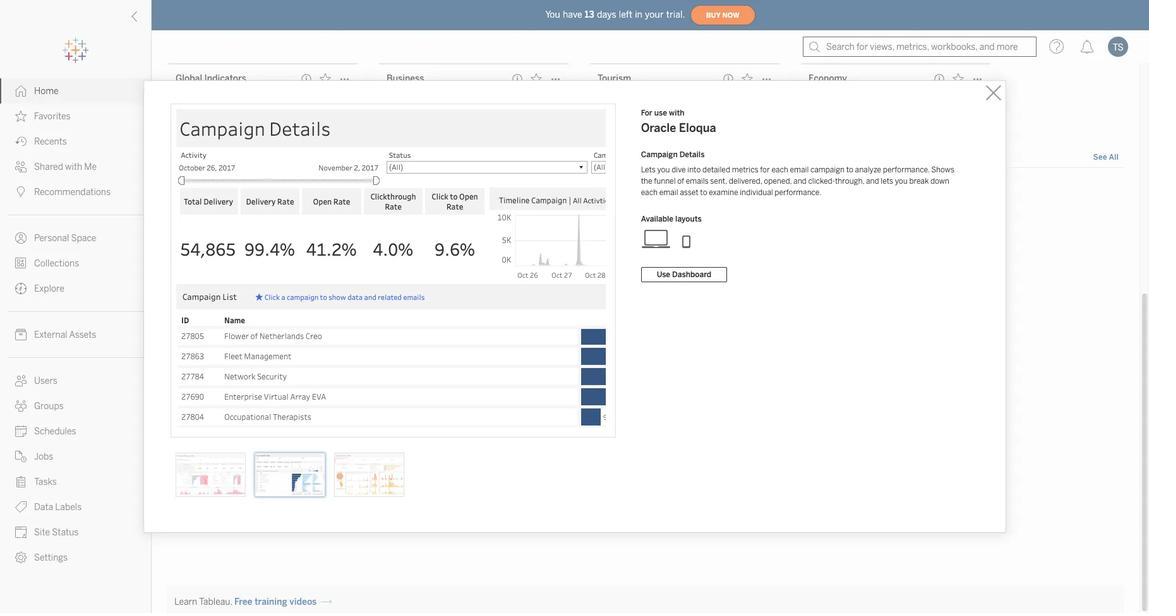 Task type: locate. For each thing, give the bounding box(es) containing it.
built
[[236, 182, 254, 193]]

use dashboard
[[657, 270, 711, 279]]

email
[[790, 165, 809, 174], [659, 188, 678, 197]]

in right 'left'
[[635, 9, 642, 20]]

for
[[641, 108, 652, 117]]

recents link
[[0, 129, 151, 154]]

free training videos link
[[234, 597, 332, 608]]

tableau.
[[199, 597, 232, 608]]

for use with oracle eloqua
[[641, 108, 716, 135]]

home
[[34, 86, 59, 97]]

indicators
[[204, 74, 246, 84]]

0 horizontal spatial in
[[349, 182, 356, 193]]

you right lets
[[895, 177, 908, 185]]

0 horizontal spatial with
[[65, 162, 82, 172]]

0 horizontal spatial and
[[793, 177, 806, 185]]

use
[[654, 108, 667, 117], [451, 182, 465, 193]]

metrics
[[732, 165, 758, 174]]

1 horizontal spatial and
[[866, 177, 879, 185]]

sample
[[467, 182, 496, 193]]

to
[[846, 165, 853, 174], [358, 182, 367, 193], [519, 182, 527, 193], [700, 188, 707, 197]]

phone image
[[671, 228, 702, 249]]

and down analyze
[[866, 177, 879, 185]]

1 horizontal spatial in
[[635, 9, 642, 20]]

eloqua inside for use with oracle eloqua
[[679, 121, 716, 135]]

to down emails
[[700, 188, 707, 197]]

data labels link
[[0, 495, 151, 520]]

get
[[529, 182, 542, 193]]

available
[[641, 214, 673, 223]]

start from a pre-built workbook. simply sign in to your data source, or use sample data to get started.
[[169, 182, 575, 193]]

email down funnel
[[659, 188, 678, 197]]

buy now
[[706, 11, 739, 19]]

eloqua
[[679, 121, 716, 135], [627, 333, 655, 343]]

use right "for"
[[654, 108, 667, 117]]

1 vertical spatial with
[[65, 162, 82, 172]]

0 horizontal spatial oracle
[[598, 333, 625, 343]]

break
[[909, 177, 929, 185]]

buy
[[706, 11, 721, 19]]

13
[[585, 9, 594, 20]]

learn tableau.
[[174, 597, 232, 608]]

performance.
[[883, 165, 930, 174], [775, 188, 821, 197]]

0 vertical spatial each
[[772, 165, 788, 174]]

performance. down opened,
[[775, 188, 821, 197]]

0 horizontal spatial performance.
[[775, 188, 821, 197]]

site
[[34, 527, 50, 538]]

1 horizontal spatial eloqua
[[679, 121, 716, 135]]

schedules link
[[0, 419, 151, 444]]

with inside for use with oracle eloqua
[[669, 108, 684, 117]]

1 vertical spatial each
[[641, 188, 658, 197]]

oracle
[[641, 121, 676, 135], [598, 333, 625, 343]]

with
[[669, 108, 684, 117], [65, 162, 82, 172]]

0 vertical spatial in
[[635, 9, 642, 20]]

users
[[34, 376, 57, 387]]

1 vertical spatial eloqua
[[627, 333, 655, 343]]

2 data from the left
[[498, 182, 517, 193]]

1 horizontal spatial data
[[498, 182, 517, 193]]

use right or
[[451, 182, 465, 193]]

you up funnel
[[657, 165, 670, 174]]

1 horizontal spatial you
[[895, 177, 908, 185]]

delivered,
[[729, 177, 762, 185]]

1 horizontal spatial use
[[654, 108, 667, 117]]

0 horizontal spatial email
[[659, 188, 678, 197]]

down
[[930, 177, 949, 185]]

oracle inside for use with oracle eloqua
[[641, 121, 676, 135]]

1 data from the left
[[389, 182, 407, 193]]

each down 'the'
[[641, 188, 658, 197]]

0 horizontal spatial you
[[657, 165, 670, 174]]

0 horizontal spatial use
[[451, 182, 465, 193]]

1 horizontal spatial each
[[772, 165, 788, 174]]

1 vertical spatial oracle
[[598, 333, 625, 343]]

1 horizontal spatial email
[[790, 165, 809, 174]]

data left source,
[[389, 182, 407, 193]]

1 horizontal spatial performance.
[[883, 165, 930, 174]]

data
[[34, 502, 53, 513]]

all
[[1109, 153, 1119, 162]]

performance. up break
[[883, 165, 930, 174]]

free training videos
[[234, 597, 317, 608]]

buy now button
[[690, 5, 755, 25]]

navigation panel element
[[0, 38, 151, 570]]

0 vertical spatial with
[[669, 108, 684, 117]]

right arrow image
[[321, 597, 332, 608]]

home link
[[0, 78, 151, 104]]

favorites link
[[0, 104, 151, 129]]

data labels
[[34, 502, 82, 513]]

data
[[389, 182, 407, 193], [498, 182, 517, 193]]

source,
[[409, 182, 438, 193]]

campaign overview image
[[334, 453, 404, 497]]

trial.
[[666, 9, 685, 20]]

explore link
[[0, 276, 151, 301]]

1 horizontal spatial your
[[645, 9, 664, 20]]

use
[[657, 270, 670, 279]]

simply
[[300, 182, 328, 193]]

1 vertical spatial email
[[659, 188, 678, 197]]

jobs link
[[0, 444, 151, 469]]

sent,
[[710, 177, 727, 185]]

with inside main navigation. press the up and down arrow keys to access links. element
[[65, 162, 82, 172]]

1 horizontal spatial oracle
[[641, 121, 676, 135]]

0 vertical spatial eloqua
[[679, 121, 716, 135]]

1 horizontal spatial with
[[669, 108, 684, 117]]

data right the sample
[[498, 182, 517, 193]]

email up opened,
[[790, 165, 809, 174]]

0 vertical spatial oracle
[[641, 121, 676, 135]]

free
[[234, 597, 252, 608]]

external
[[34, 330, 67, 340]]

each up opened,
[[772, 165, 788, 174]]

to left the get
[[519, 182, 527, 193]]

global
[[176, 74, 202, 84]]

0 vertical spatial use
[[654, 108, 667, 117]]

with right "for"
[[669, 108, 684, 117]]

or
[[440, 182, 449, 193]]

0 vertical spatial performance.
[[883, 165, 930, 174]]

of
[[677, 177, 684, 185]]

your
[[645, 9, 664, 20], [368, 182, 387, 193]]

you
[[657, 165, 670, 174], [895, 177, 908, 185]]

you
[[545, 9, 560, 20]]

funnel
[[654, 177, 676, 185]]

to up through,
[[846, 165, 853, 174]]

1 vertical spatial your
[[368, 182, 387, 193]]

your right sign
[[368, 182, 387, 193]]

and left clicked-
[[793, 177, 806, 185]]

economy
[[809, 74, 847, 84]]

0 horizontal spatial eloqua
[[627, 333, 655, 343]]

0 horizontal spatial data
[[389, 182, 407, 193]]

details
[[679, 150, 705, 159]]

2 and from the left
[[866, 177, 879, 185]]

salesforce
[[176, 333, 219, 343]]

global indicators
[[176, 74, 246, 84]]

in right sign
[[349, 182, 356, 193]]

through,
[[835, 177, 864, 185]]

your left trial.
[[645, 9, 664, 20]]

favorites
[[34, 111, 71, 122]]

me
[[84, 162, 97, 172]]

with left the me
[[65, 162, 82, 172]]

pre-
[[220, 182, 236, 193]]

campaign details image
[[255, 453, 325, 497]]



Task type: describe. For each thing, give the bounding box(es) containing it.
external assets link
[[0, 322, 151, 347]]

from
[[192, 182, 211, 193]]

examine
[[709, 188, 738, 197]]

business
[[387, 74, 424, 84]]

start
[[169, 182, 190, 193]]

recommendations
[[34, 187, 111, 198]]

training
[[255, 597, 287, 608]]

1 vertical spatial performance.
[[775, 188, 821, 197]]

now
[[722, 11, 739, 19]]

site status
[[34, 527, 79, 538]]

shared with me
[[34, 162, 97, 172]]

individual
[[740, 188, 773, 197]]

see all
[[1093, 153, 1119, 162]]

space
[[71, 233, 96, 244]]

laptop image
[[641, 228, 671, 249]]

assets
[[69, 330, 96, 340]]

shows
[[931, 165, 954, 174]]

account engagement image
[[175, 453, 246, 497]]

left
[[619, 9, 632, 20]]

lets
[[641, 165, 656, 174]]

videos
[[289, 597, 317, 608]]

into
[[687, 165, 701, 174]]

jobs
[[34, 452, 53, 462]]

workbook.
[[256, 182, 298, 193]]

0 vertical spatial your
[[645, 9, 664, 20]]

see
[[1093, 153, 1107, 162]]

started.
[[544, 182, 575, 193]]

available layouts
[[641, 214, 702, 223]]

dashboard
[[672, 270, 711, 279]]

1 vertical spatial you
[[895, 177, 908, 185]]

external assets
[[34, 330, 96, 340]]

learn
[[174, 597, 197, 608]]

emails
[[686, 177, 709, 185]]

tasks
[[34, 477, 57, 488]]

detailed
[[702, 165, 730, 174]]

to right sign
[[358, 182, 367, 193]]

a
[[213, 182, 218, 193]]

0 horizontal spatial each
[[641, 188, 658, 197]]

layouts
[[675, 214, 702, 223]]

1 vertical spatial in
[[349, 182, 356, 193]]

sign
[[330, 182, 347, 193]]

campaign
[[641, 150, 678, 159]]

1 vertical spatial use
[[451, 182, 465, 193]]

tasks link
[[0, 469, 151, 495]]

personal space link
[[0, 226, 151, 251]]

collections
[[34, 258, 79, 269]]

use dashboard button
[[641, 267, 727, 282]]

collections link
[[0, 251, 151, 276]]

labels
[[55, 502, 82, 513]]

days
[[597, 9, 616, 20]]

main navigation. press the up and down arrow keys to access links. element
[[0, 78, 151, 570]]

see all link
[[1092, 151, 1119, 164]]

for
[[760, 165, 770, 174]]

personal
[[34, 233, 69, 244]]

accelerators
[[169, 149, 235, 163]]

settings link
[[0, 545, 151, 570]]

dive
[[672, 165, 686, 174]]

lets
[[881, 177, 893, 185]]

campaign
[[810, 165, 845, 174]]

0 vertical spatial email
[[790, 165, 809, 174]]

0 horizontal spatial your
[[368, 182, 387, 193]]

users link
[[0, 368, 151, 394]]

settings
[[34, 553, 68, 563]]

asset
[[680, 188, 698, 197]]

schedules
[[34, 426, 76, 437]]

you have 13 days left in your trial.
[[545, 9, 685, 20]]

personal space
[[34, 233, 96, 244]]

groups link
[[0, 394, 151, 419]]

0 vertical spatial you
[[657, 165, 670, 174]]

use inside for use with oracle eloqua
[[654, 108, 667, 117]]

analyze
[[855, 165, 881, 174]]

tourism
[[598, 74, 631, 84]]

opened,
[[764, 177, 792, 185]]

recommendations link
[[0, 179, 151, 205]]

groups
[[34, 401, 64, 412]]

campaign details lets you dive into detailed metrics for each email campaign to analyze performance. shows the funnel of emails sent, delivered, opened, and clicked-through, and lets you break down each email asset to examine individual performance.
[[641, 150, 954, 197]]

shared
[[34, 162, 63, 172]]

1 and from the left
[[793, 177, 806, 185]]

site status link
[[0, 520, 151, 545]]

have
[[563, 9, 582, 20]]



Task type: vqa. For each thing, say whether or not it's contained in the screenshot.
the Show in the Show Me button
no



